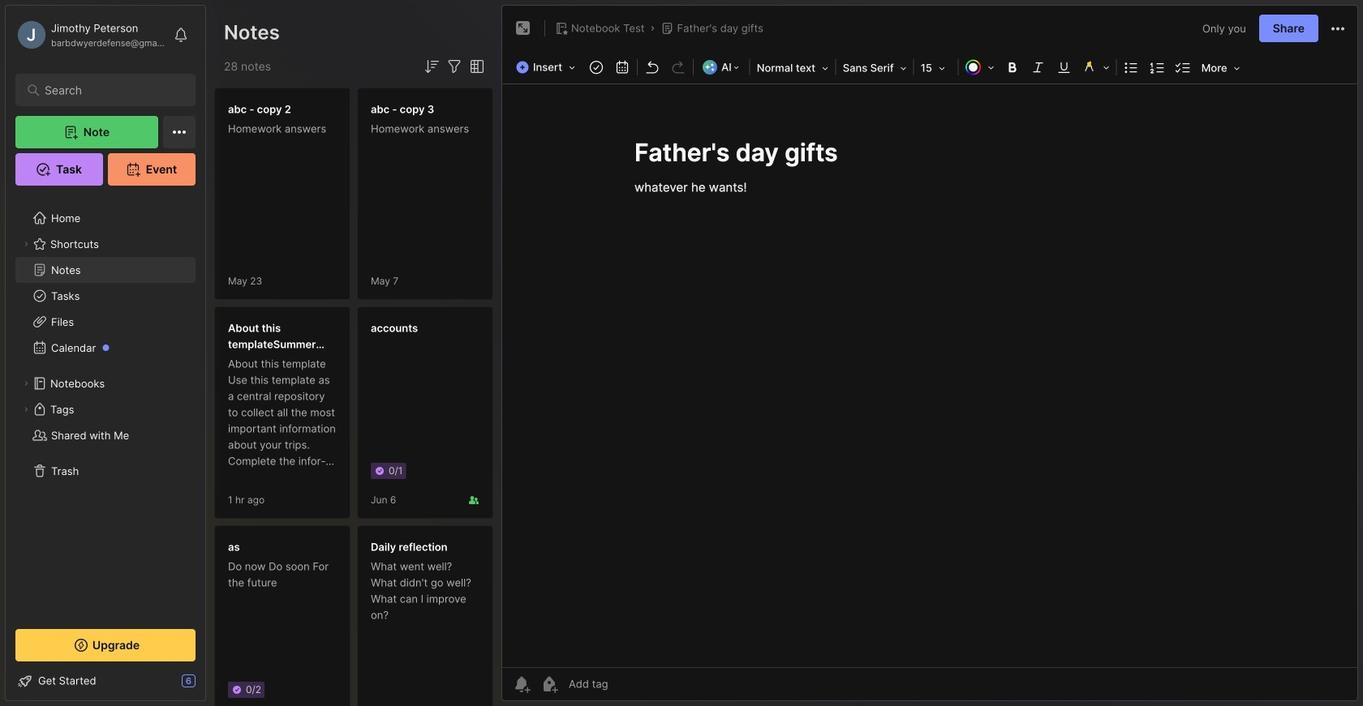 Task type: describe. For each thing, give the bounding box(es) containing it.
italic image
[[1027, 56, 1050, 79]]

More actions field
[[1328, 18, 1348, 39]]

note window element
[[502, 5, 1358, 706]]

Account field
[[15, 19, 166, 51]]

Font size field
[[916, 57, 957, 80]]

none search field inside main element
[[45, 80, 174, 100]]

add tag image
[[540, 675, 559, 695]]

task image
[[585, 56, 608, 79]]

View options field
[[464, 57, 487, 76]]

More field
[[1197, 57, 1245, 80]]

Add filters field
[[445, 57, 464, 76]]

undo image
[[641, 56, 664, 79]]

expand notebooks image
[[21, 379, 31, 389]]

tree inside main element
[[6, 196, 205, 615]]

bulleted list image
[[1120, 56, 1143, 79]]

Highlight field
[[1077, 56, 1115, 79]]

more actions image
[[1328, 19, 1348, 39]]

add a reminder image
[[512, 675, 532, 695]]

checklist image
[[1172, 56, 1195, 79]]

expand note image
[[514, 19, 533, 38]]

expand tags image
[[21, 405, 31, 415]]



Task type: locate. For each thing, give the bounding box(es) containing it.
tree
[[6, 196, 205, 615]]

Help and Learning task checklist field
[[6, 669, 205, 695]]

Note Editor text field
[[502, 84, 1358, 668]]

None search field
[[45, 80, 174, 100]]

numbered list image
[[1146, 56, 1169, 79]]

calendar event image
[[611, 56, 634, 79]]

Insert field
[[512, 56, 584, 79]]

Search text field
[[45, 83, 174, 98]]

Sort options field
[[422, 57, 441, 76]]

click to collapse image
[[205, 677, 217, 696]]

Heading level field
[[752, 57, 834, 80]]

underline image
[[1053, 56, 1076, 79]]

Add tag field
[[567, 678, 689, 692]]

add filters image
[[445, 57, 464, 76]]

bold image
[[1001, 56, 1024, 79]]

main element
[[0, 0, 211, 707]]

Font family field
[[838, 57, 912, 80]]

Font color field
[[961, 56, 1000, 79]]



Task type: vqa. For each thing, say whether or not it's contained in the screenshot.
Task icon
yes



